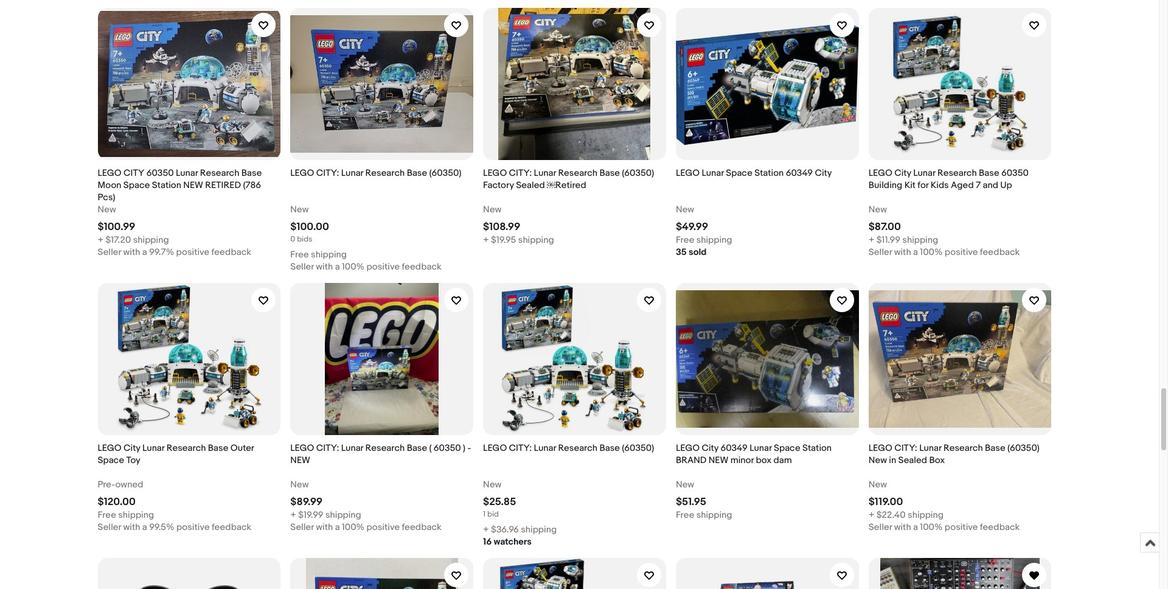 Task type: vqa. For each thing, say whether or not it's contained in the screenshot.
'See details' link
no



Task type: describe. For each thing, give the bounding box(es) containing it.
99.7%
[[149, 247, 174, 258]]

city for $120.00
[[124, 443, 140, 454]]

lunar for $100.00
[[341, 167, 364, 179]]

0 vertical spatial station
[[755, 167, 784, 179]]

station inside lego city 60350 lunar research base moon space station new retired (786 pcs) new $100.99 + $17.20 shipping seller with a 99.7% positive feedback
[[152, 180, 181, 191]]

shipping inside new $89.99 + $19.99 shipping seller with a 100% positive feedback
[[326, 509, 361, 521]]

lego city: lunar research base (60350) for $100.00
[[290, 167, 462, 179]]

new $87.00 + $11.99 shipping seller with a 100% positive feedback
[[869, 204, 1020, 258]]

-
[[468, 443, 471, 454]]

60350 inside lego city lunar research base 60350 building kit for kids aged 7 and up
[[1002, 167, 1029, 179]]

brand
[[676, 455, 707, 466]]

base inside lego city 60350 lunar research base moon space station new retired (786 pcs) new $100.99 + $17.20 shipping seller with a 99.7% positive feedback
[[242, 167, 262, 179]]

sold
[[689, 247, 707, 258]]

$25.85
[[483, 496, 516, 508]]

base for $87.00
[[979, 167, 1000, 179]]

research for $87.00
[[938, 167, 977, 179]]

research inside lego city 60350 lunar research base moon space station new retired (786 pcs) new $100.99 + $17.20 shipping seller with a 99.7% positive feedback
[[200, 167, 239, 179]]

lego city lunar research base 60350 building kit for kids aged 7 and up
[[869, 167, 1029, 191]]

free inside new $51.95 free shipping
[[676, 509, 695, 521]]

$89.99
[[290, 496, 323, 508]]

positive for $87.00
[[945, 247, 978, 258]]

new $100.00 0 bids free shipping seller with a 100% positive feedback
[[290, 204, 442, 273]]

$119.00 text field
[[869, 496, 903, 508]]

research for $120.00
[[167, 443, 206, 454]]

$108.99 text field
[[483, 221, 521, 233]]

new $49.99 free shipping 35 sold
[[676, 204, 733, 258]]

research for $89.99
[[366, 443, 405, 454]]

and
[[983, 180, 999, 191]]

shipping inside new $119.00 + $22.40 shipping seller with a 100% positive feedback
[[908, 509, 944, 521]]

60349 inside lego city 60349 lunar space station brand new minor box dam
[[721, 443, 748, 454]]

seller for $89.99
[[290, 522, 314, 533]]

new for lego city 60350 lunar research base moon space station new retired (786 pcs) new $100.99 + $17.20 shipping seller with a 99.7% positive feedback
[[183, 180, 203, 191]]

new for $89.99
[[290, 479, 309, 491]]

a inside new $100.00 0 bids free shipping seller with a 100% positive feedback
[[335, 261, 340, 273]]

a for $119.00
[[914, 522, 918, 533]]

free shipping text field for $120.00
[[98, 509, 154, 522]]

lunar inside lego city 60350 lunar research base moon space station new retired (786 pcs) new $100.99 + $17.20 shipping seller with a 99.7% positive feedback
[[176, 167, 198, 179]]

100% for $87.00
[[920, 247, 943, 258]]

city: for $108.99
[[509, 167, 532, 179]]

new text field up $51.95
[[676, 479, 695, 491]]

lego city 60349 lunar space station brand new minor box dam
[[676, 443, 832, 466]]

Pre-owned text field
[[98, 479, 143, 491]]

free shipping text field for $51.95
[[676, 509, 733, 522]]

+ $11.99 shipping text field
[[869, 234, 939, 247]]

seller for owned
[[98, 522, 121, 533]]

research for $25.85
[[558, 443, 598, 454]]

in
[[889, 455, 897, 466]]

new $25.85 1 bid + $36.96 shipping 16 watchers
[[483, 479, 557, 548]]

new text field for $89.99
[[290, 479, 309, 491]]

$17.20
[[106, 234, 131, 246]]

16
[[483, 536, 492, 548]]

+ $36.96 shipping text field
[[483, 524, 557, 536]]

lego city: lunar research base ( 60350 )  - new
[[290, 443, 471, 466]]

space inside lego city 60350 lunar research base moon space station new retired (786 pcs) new $100.99 + $17.20 shipping seller with a 99.7% positive feedback
[[123, 180, 150, 191]]

new for $119.00
[[869, 479, 887, 491]]

feedback for owned
[[212, 522, 252, 533]]

a for owned
[[142, 522, 147, 533]]

base for $119.00
[[985, 443, 1006, 454]]

lego for $108.99
[[483, 167, 507, 179]]

lunar for $87.00
[[914, 167, 936, 179]]

space inside lego city lunar research base outer space toy
[[98, 455, 124, 466]]

building
[[869, 180, 903, 191]]

feedback for $89.99
[[402, 522, 442, 533]]

new inside lego city 60349 lunar space station brand new minor box dam
[[709, 455, 729, 466]]

100% for $119.00
[[920, 522, 943, 533]]

seller for $87.00
[[869, 247, 892, 258]]

for
[[918, 180, 929, 191]]

a inside lego city 60350 lunar research base moon space station new retired (786 pcs) new $100.99 + $17.20 shipping seller with a 99.7% positive feedback
[[142, 247, 147, 258]]

lego for $120.00
[[98, 443, 122, 454]]

seller with a 100% positive feedback text field for $100.00
[[290, 261, 442, 273]]

35 sold text field
[[676, 247, 707, 259]]

$120.00
[[98, 496, 136, 508]]

free shipping text field for $100.00
[[290, 249, 347, 261]]

(60350) for $25.85
[[622, 443, 654, 454]]

lunar for $108.99
[[534, 167, 556, 179]]

dam
[[774, 455, 792, 466]]

sealed inside lego city: lunar research base (60350) new in sealed box
[[899, 455, 928, 466]]

99.5%
[[149, 522, 174, 533]]

+ $22.40 shipping text field
[[869, 509, 944, 522]]

$120.00 text field
[[98, 496, 136, 508]]

$49.99 text field
[[676, 221, 708, 233]]

lego for $87.00
[[869, 167, 893, 179]]

free shipping text field for $49.99
[[676, 234, 733, 247]]

positive for $119.00
[[945, 522, 978, 533]]

lego city 60350 lunar research base moon space station new retired (786 pcs) new $100.99 + $17.20 shipping seller with a 99.7% positive feedback
[[98, 167, 262, 258]]

new text field for $49.99
[[676, 204, 695, 216]]

with for $89.99
[[316, 522, 333, 533]]

60350 inside lego city: lunar research base ( 60350 )  - new
[[434, 443, 461, 454]]

$49.99
[[676, 221, 708, 233]]

station inside lego city 60349 lunar space station brand new minor box dam
[[803, 443, 832, 454]]

7
[[976, 180, 981, 191]]

new for lego city: lunar research base ( 60350 )  - new
[[290, 455, 310, 466]]

shipping inside "pre-owned $120.00 free shipping seller with a 99.5% positive feedback"
[[118, 509, 154, 521]]

lunar for $89.99
[[341, 443, 364, 454]]

city: for $119.00
[[895, 443, 918, 454]]

free inside "pre-owned $120.00 free shipping seller with a 99.5% positive feedback"
[[98, 509, 116, 521]]

bid
[[488, 509, 499, 519]]

research for $108.99
[[558, 167, 598, 179]]

city for $87.00
[[895, 167, 912, 179]]

shipping inside new $25.85 1 bid + $36.96 shipping 16 watchers
[[521, 524, 557, 536]]

$100.99 text field
[[98, 221, 135, 233]]

new $119.00 + $22.40 shipping seller with a 100% positive feedback
[[869, 479, 1020, 533]]

0
[[290, 234, 295, 244]]

kids
[[931, 180, 949, 191]]

0 bids text field
[[290, 234, 313, 244]]

new for $25.85
[[483, 479, 502, 491]]

lego for $89.99
[[290, 443, 314, 454]]

new text field for $100.00
[[290, 204, 309, 216]]

lego for $51.95
[[676, 443, 700, 454]]

new for $100.00
[[290, 204, 309, 215]]

box
[[756, 455, 772, 466]]



Task type: locate. For each thing, give the bounding box(es) containing it.
seller down $22.40
[[869, 522, 892, 533]]

feedback
[[212, 247, 251, 258], [980, 247, 1020, 258], [402, 261, 442, 273], [212, 522, 252, 533], [402, 522, 442, 533], [980, 522, 1020, 533]]

(60350) for $119.00
[[1008, 443, 1040, 454]]

new text field for $119.00
[[869, 479, 887, 491]]

lego up building
[[869, 167, 893, 179]]

lego up $89.99 text box
[[290, 443, 314, 454]]

city: for $100.00
[[316, 167, 339, 179]]

new up $108.99 text box
[[483, 204, 502, 215]]

2 horizontal spatial new
[[709, 455, 729, 466]]

lego
[[98, 167, 122, 179], [290, 167, 314, 179], [483, 167, 507, 179], [676, 167, 700, 179], [869, 167, 893, 179], [98, 443, 122, 454], [290, 443, 314, 454], [483, 443, 507, 454], [676, 443, 700, 454], [869, 443, 893, 454]]

1 horizontal spatial 60349
[[786, 167, 813, 179]]

Seller with a 100% positive feedback text field
[[869, 247, 1020, 259], [290, 522, 442, 534]]

city
[[815, 167, 832, 179], [895, 167, 912, 179], [124, 443, 140, 454], [702, 443, 719, 454]]

new text field up $108.99 text box
[[483, 204, 502, 216]]

lunar inside lego city: lunar research base ( 60350 )  - new
[[341, 443, 364, 454]]

shipping inside new $100.00 0 bids free shipping seller with a 100% positive feedback
[[311, 249, 347, 261]]

station
[[755, 167, 784, 179], [152, 180, 181, 191], [803, 443, 832, 454]]

positive
[[176, 247, 210, 258], [945, 247, 978, 258], [367, 261, 400, 273], [176, 522, 210, 533], [367, 522, 400, 533], [945, 522, 978, 533]]

60350 inside lego city 60350 lunar research base moon space station new retired (786 pcs) new $100.99 + $17.20 shipping seller with a 99.7% positive feedback
[[147, 167, 174, 179]]

(60350) for $100.00
[[429, 167, 462, 179]]

lego inside lego city lunar research base outer space toy
[[98, 443, 122, 454]]

new inside lego city 60350 lunar research base moon space station new retired (786 pcs) new $100.99 + $17.20 shipping seller with a 99.7% positive feedback
[[183, 180, 203, 191]]

a for $89.99
[[335, 522, 340, 533]]

new text field up $89.99 text box
[[290, 479, 309, 491]]

base inside lego city: lunar research base (60350) factory sealed ￼retired
[[600, 167, 620, 179]]

0 horizontal spatial lego city: lunar research base (60350)
[[290, 167, 462, 179]]

1 horizontal spatial new
[[290, 455, 310, 466]]

$19.99
[[298, 509, 324, 521]]

new inside new $119.00 + $22.40 shipping seller with a 100% positive feedback
[[869, 479, 887, 491]]

with down $22.40
[[894, 522, 912, 533]]

with down $120.00 text box
[[123, 522, 140, 533]]

city
[[124, 167, 144, 179]]

positive for owned
[[176, 522, 210, 533]]

lego city: lunar research base (60350) new in sealed box
[[869, 443, 1040, 466]]

0 vertical spatial free shipping text field
[[676, 234, 733, 247]]

shipping inside new $87.00 + $11.99 shipping seller with a 100% positive feedback
[[903, 234, 939, 246]]

$100.00
[[290, 221, 329, 233]]

space
[[726, 167, 753, 179], [123, 180, 150, 191], [774, 443, 801, 454], [98, 455, 124, 466]]

free shipping text field down $49.99
[[676, 234, 733, 247]]

feedback inside new $119.00 + $22.40 shipping seller with a 100% positive feedback
[[980, 522, 1020, 533]]

shipping inside new $108.99 + $19.95 shipping
[[518, 234, 554, 246]]

shipping inside new $49.99 free shipping 35 sold
[[697, 234, 733, 246]]

new inside new $25.85 1 bid + $36.96 shipping 16 watchers
[[483, 479, 502, 491]]

+ for $89.99
[[290, 509, 296, 521]]

research inside lego city lunar research base outer space toy
[[167, 443, 206, 454]]

seller down $17.20
[[98, 247, 121, 258]]

0 horizontal spatial sealed
[[516, 180, 545, 191]]

city:
[[316, 167, 339, 179], [509, 167, 532, 179], [316, 443, 339, 454], [509, 443, 532, 454], [895, 443, 918, 454]]

outer
[[230, 443, 254, 454]]

shipping inside new $51.95 free shipping
[[697, 509, 733, 521]]

+ left $17.20
[[98, 234, 104, 246]]

$36.96
[[491, 524, 519, 536]]

lego inside lego city 60350 lunar research base moon space station new retired (786 pcs) new $100.99 + $17.20 shipping seller with a 99.7% positive feedback
[[98, 167, 122, 179]]

0 vertical spatial lego city: lunar research base (60350)
[[290, 167, 462, 179]]

seller with a 100% positive feedback text field down $19.99 at the left bottom of the page
[[290, 522, 442, 534]]

2 horizontal spatial station
[[803, 443, 832, 454]]

new text field up $100.00
[[290, 204, 309, 216]]

60350 right "city"
[[147, 167, 174, 179]]

kit
[[905, 180, 916, 191]]

0 horizontal spatial 60349
[[721, 443, 748, 454]]

lego for $49.99
[[676, 167, 700, 179]]

a inside new $119.00 + $22.40 shipping seller with a 100% positive feedback
[[914, 522, 918, 533]]

(
[[429, 443, 432, 454]]

Seller with a 100% positive feedback text field
[[290, 261, 442, 273], [869, 522, 1020, 534]]

new text field up $119.00
[[869, 479, 887, 491]]

pcs)
[[98, 192, 115, 203]]

$87.00
[[869, 221, 901, 233]]

seller inside new $119.00 + $22.40 shipping seller with a 100% positive feedback
[[869, 522, 892, 533]]

free shipping text field down bids
[[290, 249, 347, 261]]

feedback inside new $87.00 + $11.99 shipping seller with a 100% positive feedback
[[980, 247, 1020, 258]]

seller with a 100% positive feedback text field down $11.99
[[869, 247, 1020, 259]]

with inside "pre-owned $120.00 free shipping seller with a 99.5% positive feedback"
[[123, 522, 140, 533]]

feedback for $87.00
[[980, 247, 1020, 258]]

research for $119.00
[[944, 443, 983, 454]]

minor
[[731, 455, 754, 466]]

0 vertical spatial sealed
[[516, 180, 545, 191]]

shipping up watchers
[[521, 524, 557, 536]]

a
[[142, 247, 147, 258], [914, 247, 918, 258], [335, 261, 340, 273], [142, 522, 147, 533], [335, 522, 340, 533], [914, 522, 918, 533]]

lego city lunar research base outer space toy
[[98, 443, 254, 466]]

lego up brand
[[676, 443, 700, 454]]

1 vertical spatial 60349
[[721, 443, 748, 454]]

1 horizontal spatial station
[[755, 167, 784, 179]]

free up 35
[[676, 234, 695, 246]]

lego city: lunar research base (60350) for $25.85
[[483, 443, 654, 454]]

+ inside new $25.85 1 bid + $36.96 shipping 16 watchers
[[483, 524, 489, 536]]

1 horizontal spatial free shipping text field
[[676, 509, 733, 522]]

(60350)
[[429, 167, 462, 179], [622, 167, 654, 179], [622, 443, 654, 454], [1008, 443, 1040, 454]]

lego up $100.00
[[290, 167, 314, 179]]

1 horizontal spatial lego city: lunar research base (60350)
[[483, 443, 654, 454]]

+ up 16 on the bottom
[[483, 524, 489, 536]]

New text field
[[676, 204, 695, 216], [290, 479, 309, 491], [483, 479, 502, 491], [676, 479, 695, 491]]

New text field
[[98, 204, 116, 216], [290, 204, 309, 216], [483, 204, 502, 216], [869, 204, 887, 216], [869, 479, 887, 491]]

city: up $89.99
[[316, 443, 339, 454]]

new inside lego city: lunar research base ( 60350 )  - new
[[290, 455, 310, 466]]

+ down $119.00
[[869, 509, 875, 521]]

positive inside new $87.00 + $11.99 shipping seller with a 100% positive feedback
[[945, 247, 978, 258]]

)
[[463, 443, 466, 454]]

new up $89.99 text box
[[290, 479, 309, 491]]

lunar inside lego city: lunar research base (60350) new in sealed box
[[920, 443, 942, 454]]

Seller with a 99.5% positive feedback text field
[[98, 522, 252, 534]]

new up $87.00 text box
[[869, 204, 887, 215]]

city: inside lego city: lunar research base ( 60350 )  - new
[[316, 443, 339, 454]]

0 horizontal spatial seller with a 100% positive feedback text field
[[290, 522, 442, 534]]

shipping inside lego city 60350 lunar research base moon space station new retired (786 pcs) new $100.99 + $17.20 shipping seller with a 99.7% positive feedback
[[133, 234, 169, 246]]

pre-
[[98, 479, 115, 491]]

1 vertical spatial free shipping text field
[[676, 509, 733, 522]]

new for $49.99
[[676, 204, 695, 215]]

research inside lego city: lunar research base (60350) new in sealed box
[[944, 443, 983, 454]]

1 bid text field
[[483, 509, 499, 519]]

shipping right $19.95
[[518, 234, 554, 246]]

bids
[[297, 234, 313, 244]]

lunar
[[176, 167, 198, 179], [341, 167, 364, 179], [534, 167, 556, 179], [702, 167, 724, 179], [914, 167, 936, 179], [142, 443, 165, 454], [341, 443, 364, 454], [534, 443, 556, 454], [750, 443, 772, 454], [920, 443, 942, 454]]

a inside "pre-owned $120.00 free shipping seller with a 99.5% positive feedback"
[[142, 522, 147, 533]]

new inside lego city: lunar research base (60350) new in sealed box
[[869, 455, 887, 466]]

new left "in"
[[869, 455, 887, 466]]

$51.95
[[676, 496, 707, 508]]

seller inside new $87.00 + $11.99 shipping seller with a 100% positive feedback
[[869, 247, 892, 258]]

new up the $49.99 'text field'
[[676, 204, 695, 215]]

new inside new $89.99 + $19.99 shipping seller with a 100% positive feedback
[[290, 479, 309, 491]]

free inside new $100.00 0 bids free shipping seller with a 100% positive feedback
[[290, 249, 309, 261]]

free down $120.00 text box
[[98, 509, 116, 521]]

shipping up sold
[[697, 234, 733, 246]]

positive for $89.99
[[367, 522, 400, 533]]

2 vertical spatial station
[[803, 443, 832, 454]]

up
[[1001, 180, 1013, 191]]

(60350) for $108.99
[[622, 167, 654, 179]]

base for $25.85
[[600, 443, 620, 454]]

city: for $89.99
[[316, 443, 339, 454]]

seller down 0 bids text box
[[290, 261, 314, 273]]

lunar inside lego city lunar research base 60350 building kit for kids aged 7 and up
[[914, 167, 936, 179]]

seller down $120.00 text box
[[98, 522, 121, 533]]

city: right -
[[509, 443, 532, 454]]

lego inside lego city: lunar research base (60350) factory sealed ￼retired
[[483, 167, 507, 179]]

$89.99 text field
[[290, 496, 323, 508]]

(786
[[243, 180, 261, 191]]

positive inside "pre-owned $120.00 free shipping seller with a 99.5% positive feedback"
[[176, 522, 210, 533]]

free shipping text field down $51.95 text box on the bottom of page
[[676, 509, 733, 522]]

+ left $19.95
[[483, 234, 489, 246]]

with down $100.00
[[316, 261, 333, 273]]

feedback inside lego city 60350 lunar research base moon space station new retired (786 pcs) new $100.99 + $17.20 shipping seller with a 99.7% positive feedback
[[212, 247, 251, 258]]

$108.99
[[483, 221, 521, 233]]

free down $51.95
[[676, 509, 695, 521]]

with down $11.99
[[894, 247, 912, 258]]

base
[[242, 167, 262, 179], [407, 167, 427, 179], [600, 167, 620, 179], [979, 167, 1000, 179], [208, 443, 228, 454], [407, 443, 427, 454], [600, 443, 620, 454], [985, 443, 1006, 454]]

space inside lego city 60349 lunar space station brand new minor box dam
[[774, 443, 801, 454]]

lunar for $120.00
[[142, 443, 165, 454]]

feedback inside new $100.00 0 bids free shipping seller with a 100% positive feedback
[[402, 261, 442, 273]]

+ $17.20 shipping text field
[[98, 234, 169, 247]]

free
[[676, 234, 695, 246], [290, 249, 309, 261], [98, 509, 116, 521], [676, 509, 695, 521]]

1 horizontal spatial 60350
[[434, 443, 461, 454]]

60350 left )
[[434, 443, 461, 454]]

new left retired
[[183, 180, 203, 191]]

60350 up up
[[1002, 167, 1029, 179]]

￼retired
[[547, 180, 587, 191]]

new for $108.99
[[483, 204, 502, 215]]

positive inside new $100.00 0 bids free shipping seller with a 100% positive feedback
[[367, 261, 400, 273]]

$100.00 text field
[[290, 221, 329, 233]]

+ for $108.99
[[483, 234, 489, 246]]

+ inside new $119.00 + $22.40 shipping seller with a 100% positive feedback
[[869, 509, 875, 521]]

lego up 'pre-'
[[98, 443, 122, 454]]

0 vertical spatial free shipping text field
[[290, 249, 347, 261]]

60350
[[147, 167, 174, 179], [1002, 167, 1029, 179], [434, 443, 461, 454]]

1 vertical spatial sealed
[[899, 455, 928, 466]]

sealed inside lego city: lunar research base (60350) factory sealed ￼retired
[[516, 180, 545, 191]]

free down 0 bids text box
[[290, 249, 309, 261]]

seller with a 100% positive feedback text field for $119.00
[[869, 522, 1020, 534]]

new $108.99 + $19.95 shipping
[[483, 204, 554, 246]]

new text field for $87.00
[[869, 204, 887, 216]]

0 horizontal spatial seller with a 100% positive feedback text field
[[290, 261, 442, 273]]

+ inside new $108.99 + $19.95 shipping
[[483, 234, 489, 246]]

new
[[183, 180, 203, 191], [290, 455, 310, 466], [709, 455, 729, 466]]

$119.00
[[869, 496, 903, 508]]

owned
[[115, 479, 143, 491]]

1 horizontal spatial seller with a 100% positive feedback text field
[[869, 522, 1020, 534]]

a for $87.00
[[914, 247, 918, 258]]

seller for $119.00
[[869, 522, 892, 533]]

city for $51.95
[[702, 443, 719, 454]]

with inside new $89.99 + $19.99 shipping seller with a 100% positive feedback
[[316, 522, 333, 533]]

seller inside new $89.99 + $19.99 shipping seller with a 100% positive feedback
[[290, 522, 314, 533]]

new $89.99 + $19.99 shipping seller with a 100% positive feedback
[[290, 479, 442, 533]]

with inside new $100.00 0 bids free shipping seller with a 100% positive feedback
[[316, 261, 333, 273]]

$87.00 text field
[[869, 221, 901, 233]]

with inside lego city 60350 lunar research base moon space station new retired (786 pcs) new $100.99 + $17.20 shipping seller with a 99.7% positive feedback
[[123, 247, 140, 258]]

1 vertical spatial free shipping text field
[[98, 509, 154, 522]]

city: inside lego city: lunar research base (60350) new in sealed box
[[895, 443, 918, 454]]

$22.40
[[877, 509, 906, 521]]

lego for $25.85
[[483, 443, 507, 454]]

1 vertical spatial seller with a 100% positive feedback text field
[[290, 522, 442, 534]]

new for $87.00
[[869, 204, 887, 215]]

new inside new $87.00 + $11.99 shipping seller with a 100% positive feedback
[[869, 204, 887, 215]]

100% for $89.99
[[342, 522, 365, 533]]

seller down $19.99 at the left bottom of the page
[[290, 522, 314, 533]]

shipping
[[133, 234, 169, 246], [518, 234, 554, 246], [697, 234, 733, 246], [903, 234, 939, 246], [311, 249, 347, 261], [118, 509, 154, 521], [326, 509, 361, 521], [697, 509, 733, 521], [908, 509, 944, 521], [521, 524, 557, 536]]

new text field down pcs)
[[98, 204, 116, 216]]

city: up "in"
[[895, 443, 918, 454]]

$19.95
[[491, 234, 516, 246]]

100%
[[920, 247, 943, 258], [342, 261, 365, 273], [342, 522, 365, 533], [920, 522, 943, 533]]

city: for $25.85
[[509, 443, 532, 454]]

lego for $119.00
[[869, 443, 893, 454]]

seller inside lego city 60350 lunar research base moon space station new retired (786 pcs) new $100.99 + $17.20 shipping seller with a 99.7% positive feedback
[[98, 247, 121, 258]]

with inside new $119.00 + $22.40 shipping seller with a 100% positive feedback
[[894, 522, 912, 533]]

positive inside new $89.99 + $19.99 shipping seller with a 100% positive feedback
[[367, 522, 400, 533]]

new text field for $108.99
[[483, 204, 502, 216]]

new inside lego city 60350 lunar research base moon space station new retired (786 pcs) new $100.99 + $17.20 shipping seller with a 99.7% positive feedback
[[98, 204, 116, 215]]

0 horizontal spatial free shipping text field
[[98, 509, 154, 522]]

+ left $11.99
[[869, 234, 875, 246]]

+ inside lego city 60350 lunar research base moon space station new retired (786 pcs) new $100.99 + $17.20 shipping seller with a 99.7% positive feedback
[[98, 234, 104, 246]]

0 horizontal spatial new
[[183, 180, 203, 191]]

retired
[[205, 180, 241, 191]]

research inside lego city: lunar research base ( 60350 )  - new
[[366, 443, 405, 454]]

city: up $100.00
[[316, 167, 339, 179]]

shipping right $19.99 at the left bottom of the page
[[326, 509, 361, 521]]

2 horizontal spatial 60350
[[1002, 167, 1029, 179]]

free shipping text field down $120.00 text box
[[98, 509, 154, 522]]

with down $19.99 at the left bottom of the page
[[316, 522, 333, 533]]

new up $25.85 text field
[[483, 479, 502, 491]]

base for $89.99
[[407, 443, 427, 454]]

new left minor
[[709, 455, 729, 466]]

research for $100.00
[[366, 167, 405, 179]]

seller down $11.99
[[869, 247, 892, 258]]

new inside new $51.95 free shipping
[[676, 479, 695, 491]]

35
[[676, 247, 687, 258]]

+ inside new $87.00 + $11.99 shipping seller with a 100% positive feedback
[[869, 234, 875, 246]]

new text field for $25.85
[[483, 479, 502, 491]]

base inside lego city lunar research base outer space toy
[[208, 443, 228, 454]]

$100.99
[[98, 221, 135, 233]]

lego inside lego city 60349 lunar space station brand new minor box dam
[[676, 443, 700, 454]]

seller inside "pre-owned $120.00 free shipping seller with a 99.5% positive feedback"
[[98, 522, 121, 533]]

100% inside new $100.00 0 bids free shipping seller with a 100% positive feedback
[[342, 261, 365, 273]]

base for $108.99
[[600, 167, 620, 179]]

$25.85 text field
[[483, 496, 516, 508]]

shipping down bids
[[311, 249, 347, 261]]

1 horizontal spatial sealed
[[899, 455, 928, 466]]

positive inside lego city 60350 lunar research base moon space station new retired (786 pcs) new $100.99 + $17.20 shipping seller with a 99.7% positive feedback
[[176, 247, 210, 258]]

(60350) inside lego city: lunar research base (60350) factory sealed ￼retired
[[622, 167, 654, 179]]

watchers
[[494, 536, 532, 548]]

with
[[123, 247, 140, 258], [894, 247, 912, 258], [316, 261, 333, 273], [123, 522, 140, 533], [316, 522, 333, 533], [894, 522, 912, 533]]

shipping down $120.00 text box
[[118, 509, 154, 521]]

16 watchers text field
[[483, 536, 532, 548]]

+ $19.95 shipping text field
[[483, 234, 554, 247]]

a inside new $89.99 + $19.99 shipping seller with a 100% positive feedback
[[335, 522, 340, 533]]

$51.95 text field
[[676, 496, 707, 508]]

city inside lego city lunar research base 60350 building kit for kids aged 7 and up
[[895, 167, 912, 179]]

lego up moon
[[98, 167, 122, 179]]

box
[[930, 455, 945, 466]]

lego inside lego city: lunar research base ( 60350 )  - new
[[290, 443, 314, 454]]

research inside lego city: lunar research base (60350) factory sealed ￼retired
[[558, 167, 598, 179]]

new inside new $108.99 + $19.95 shipping
[[483, 204, 502, 215]]

aged
[[951, 180, 974, 191]]

0 horizontal spatial 60350
[[147, 167, 174, 179]]

sealed right factory
[[516, 180, 545, 191]]

moon
[[98, 180, 121, 191]]

research inside lego city lunar research base 60350 building kit for kids aged 7 and up
[[938, 167, 977, 179]]

seller inside new $100.00 0 bids free shipping seller with a 100% positive feedback
[[290, 261, 314, 273]]

1
[[483, 509, 486, 519]]

lego for $100.00
[[290, 167, 314, 179]]

with for $87.00
[[894, 247, 912, 258]]

base for $100.00
[[407, 167, 427, 179]]

0 horizontal spatial free shipping text field
[[290, 249, 347, 261]]

free inside new $49.99 free shipping 35 sold
[[676, 234, 695, 246]]

1 vertical spatial station
[[152, 180, 181, 191]]

new
[[98, 204, 116, 215], [290, 204, 309, 215], [483, 204, 502, 215], [676, 204, 695, 215], [869, 204, 887, 215], [869, 455, 887, 466], [290, 479, 309, 491], [483, 479, 502, 491], [676, 479, 695, 491], [869, 479, 887, 491]]

city inside lego city lunar research base outer space toy
[[124, 443, 140, 454]]

research
[[200, 167, 239, 179], [366, 167, 405, 179], [558, 167, 598, 179], [938, 167, 977, 179], [167, 443, 206, 454], [366, 443, 405, 454], [558, 443, 598, 454], [944, 443, 983, 454]]

new up $100.00
[[290, 204, 309, 215]]

+
[[98, 234, 104, 246], [483, 234, 489, 246], [869, 234, 875, 246], [290, 509, 296, 521], [869, 509, 875, 521], [483, 524, 489, 536]]

+ $19.99 shipping text field
[[290, 509, 361, 522]]

seller with a 100% positive feedback text field for $89.99
[[290, 522, 442, 534]]

new text field up the $49.99 'text field'
[[676, 204, 695, 216]]

lego inside lego city lunar research base 60350 building kit for kids aged 7 and up
[[869, 167, 893, 179]]

lunar inside lego city 60349 lunar space station brand new minor box dam
[[750, 443, 772, 454]]

lego up factory
[[483, 167, 507, 179]]

0 horizontal spatial station
[[152, 180, 181, 191]]

base inside lego city: lunar research base ( 60350 )  - new
[[407, 443, 427, 454]]

Free shipping text field
[[676, 234, 733, 247], [98, 509, 154, 522]]

with for owned
[[123, 522, 140, 533]]

factory
[[483, 180, 514, 191]]

sealed
[[516, 180, 545, 191], [899, 455, 928, 466]]

city inside lego city 60349 lunar space station brand new minor box dam
[[702, 443, 719, 454]]

0 vertical spatial seller with a 100% positive feedback text field
[[869, 247, 1020, 259]]

shipping down $51.95 text box on the bottom of page
[[697, 509, 733, 521]]

with down $17.20
[[123, 247, 140, 258]]

new down pcs)
[[98, 204, 116, 215]]

base inside lego city: lunar research base (60350) new in sealed box
[[985, 443, 1006, 454]]

feedback for $119.00
[[980, 522, 1020, 533]]

lego up $49.99
[[676, 167, 700, 179]]

feedback inside "pre-owned $120.00 free shipping seller with a 99.5% positive feedback"
[[212, 522, 252, 533]]

100% inside new $87.00 + $11.99 shipping seller with a 100% positive feedback
[[920, 247, 943, 258]]

Free shipping text field
[[290, 249, 347, 261], [676, 509, 733, 522]]

lego inside lego city: lunar research base (60350) new in sealed box
[[869, 443, 893, 454]]

seller
[[98, 247, 121, 258], [869, 247, 892, 258], [290, 261, 314, 273], [98, 522, 121, 533], [290, 522, 314, 533], [869, 522, 892, 533]]

positive inside new $119.00 + $22.40 shipping seller with a 100% positive feedback
[[945, 522, 978, 533]]

new text field for $100.99
[[98, 204, 116, 216]]

new $51.95 free shipping
[[676, 479, 733, 521]]

+ left $19.99 at the left bottom of the page
[[290, 509, 296, 521]]

base inside lego city lunar research base 60350 building kit for kids aged 7 and up
[[979, 167, 1000, 179]]

lego city: lunar research base (60350) factory sealed ￼retired
[[483, 167, 654, 191]]

Seller with a 99.7% positive feedback text field
[[98, 247, 251, 259]]

shipping up 99.7%
[[133, 234, 169, 246]]

1 horizontal spatial seller with a 100% positive feedback text field
[[869, 247, 1020, 259]]

+ for $87.00
[[869, 234, 875, 246]]

shipping right $11.99
[[903, 234, 939, 246]]

lunar for $25.85
[[534, 443, 556, 454]]

60349
[[786, 167, 813, 179], [721, 443, 748, 454]]

lego city: lunar research base (60350)
[[290, 167, 462, 179], [483, 443, 654, 454]]

1 horizontal spatial free shipping text field
[[676, 234, 733, 247]]

sealed right "in"
[[899, 455, 928, 466]]

new for $51.95
[[676, 479, 695, 491]]

new up $89.99 text box
[[290, 455, 310, 466]]

(60350) inside lego city: lunar research base (60350) new in sealed box
[[1008, 443, 1040, 454]]

1 vertical spatial seller with a 100% positive feedback text field
[[869, 522, 1020, 534]]

with inside new $87.00 + $11.99 shipping seller with a 100% positive feedback
[[894, 247, 912, 258]]

pre-owned $120.00 free shipping seller with a 99.5% positive feedback
[[98, 479, 252, 533]]

new up $119.00
[[869, 479, 887, 491]]

lunar for $119.00
[[920, 443, 942, 454]]

toy
[[126, 455, 140, 466]]

lego up "in"
[[869, 443, 893, 454]]

seller with a 100% positive feedback text field for $87.00
[[869, 247, 1020, 259]]

100% inside new $119.00 + $22.40 shipping seller with a 100% positive feedback
[[920, 522, 943, 533]]

1 vertical spatial lego city: lunar research base (60350)
[[483, 443, 654, 454]]

0 vertical spatial seller with a 100% positive feedback text field
[[290, 261, 442, 273]]

$11.99
[[877, 234, 901, 246]]

new text field up $25.85 text field
[[483, 479, 502, 491]]

new inside new $100.00 0 bids free shipping seller with a 100% positive feedback
[[290, 204, 309, 215]]

lunar inside lego city lunar research base outer space toy
[[142, 443, 165, 454]]

city: up factory
[[509, 167, 532, 179]]

lego right -
[[483, 443, 507, 454]]

lego lunar space station 60349 city
[[676, 167, 832, 179]]

0 vertical spatial 60349
[[786, 167, 813, 179]]

+ for $119.00
[[869, 509, 875, 521]]

new up $51.95
[[676, 479, 695, 491]]

with for $119.00
[[894, 522, 912, 533]]

shipping right $22.40
[[908, 509, 944, 521]]

base for $120.00
[[208, 443, 228, 454]]

new text field up $87.00 text box
[[869, 204, 887, 216]]



